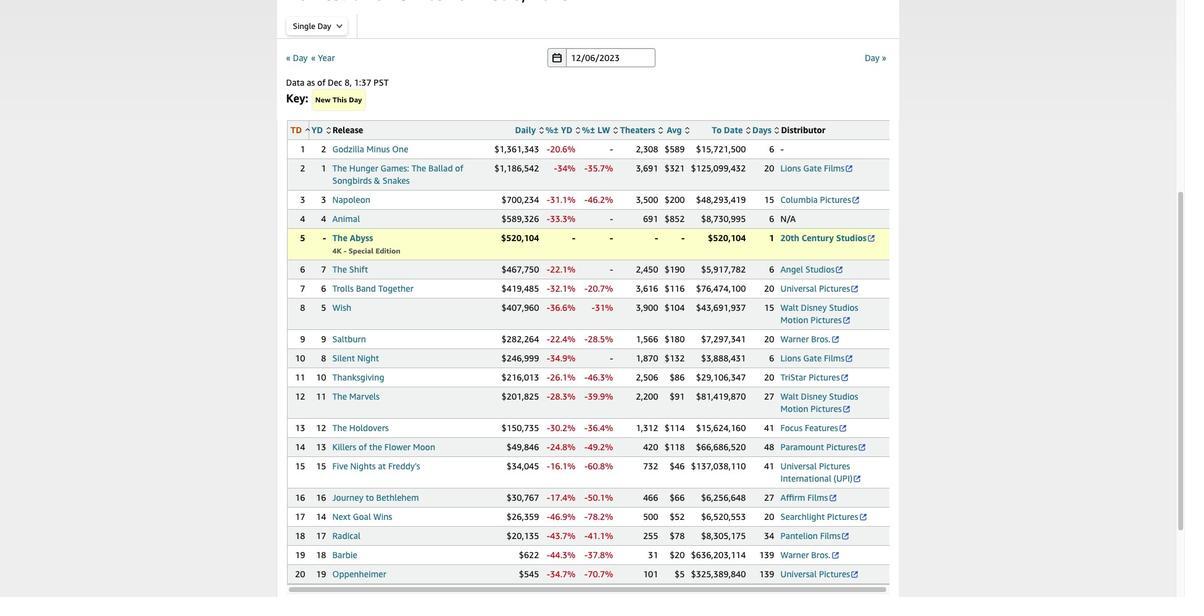 Task type: vqa. For each thing, say whether or not it's contained in the screenshot.


Task type: describe. For each thing, give the bounding box(es) containing it.
oppenheimer link
[[332, 569, 386, 580]]

-78.2%
[[585, 512, 613, 522]]

pictures for $29,106,347
[[809, 372, 840, 383]]

$48,293,419
[[696, 194, 746, 205]]

6 n/a
[[769, 214, 796, 224]]

n/a
[[781, 214, 796, 224]]

- for -50.1%
[[585, 493, 588, 503]]

$20,135
[[507, 531, 539, 541]]

-36.4%
[[585, 423, 613, 433]]

6 down days link
[[769, 144, 775, 154]]

« day « year
[[286, 52, 335, 63]]

5 for 5 wish
[[321, 303, 326, 313]]

pictures for $137,038,110
[[819, 461, 850, 472]]

14 for 14
[[295, 442, 305, 453]]

11 the marvels
[[316, 391, 380, 402]]

paramount
[[781, 442, 824, 453]]

barbie link
[[332, 550, 357, 561]]

motion for 15
[[781, 315, 809, 325]]

band
[[356, 283, 376, 294]]

-32.1%
[[547, 283, 576, 294]]

35.7%
[[588, 163, 613, 173]]

19 for 19
[[295, 550, 305, 561]]

48
[[764, 442, 775, 453]]

31
[[648, 550, 658, 561]]

affirm
[[781, 493, 805, 503]]

13 for 13 killers of the flower moon
[[316, 442, 326, 453]]

the for - the abyss 4k - special edition
[[332, 233, 348, 243]]

Date with format m m/d d/y y y y text field
[[566, 48, 656, 67]]

- for -31%
[[592, 303, 595, 313]]

$125,099,432
[[691, 163, 746, 173]]

- for -46.9%
[[547, 512, 550, 522]]

to date
[[712, 125, 743, 135]]

18 for 18 barbie
[[316, 550, 326, 561]]

32.1%
[[550, 283, 576, 294]]

- for -36.4%
[[585, 423, 588, 433]]

$116
[[665, 283, 685, 294]]

20th century studios link
[[781, 233, 876, 243]]

lions for 6
[[781, 353, 801, 364]]

6 left n/a
[[769, 214, 775, 224]]

at
[[378, 461, 386, 472]]

daily
[[515, 125, 536, 135]]

- for -35.7%
[[585, 163, 588, 173]]

5 for 5
[[300, 233, 305, 243]]

16 for 16
[[295, 493, 305, 503]]

34
[[764, 531, 775, 541]]

8 for 8
[[300, 303, 305, 313]]

of for moon
[[359, 442, 367, 453]]

20 for tristar pictures
[[764, 372, 775, 383]]

columbia pictures
[[781, 194, 851, 205]]

1,870
[[636, 353, 658, 364]]

2,506
[[636, 372, 658, 383]]

$700,234
[[502, 194, 539, 205]]

bros. for 139
[[811, 550, 831, 561]]

-17.4%
[[547, 493, 576, 503]]

the for 7 the shift
[[332, 264, 347, 275]]

year
[[318, 52, 335, 63]]

moon
[[413, 442, 435, 453]]

- for -28.5%
[[585, 334, 588, 345]]

the for 12 the holdovers
[[332, 423, 347, 433]]

universal pictures for 139
[[781, 569, 850, 580]]

pictures for $6,520,553
[[827, 512, 859, 522]]

oppenheimer
[[332, 569, 386, 580]]

- for -37.8%
[[585, 550, 588, 561]]

gate for 20
[[804, 163, 822, 173]]

hunger
[[349, 163, 378, 173]]

pictures for $325,389,840
[[819, 569, 850, 580]]

6 left 7 the shift
[[300, 264, 305, 275]]

22.1%
[[550, 264, 576, 275]]

- for -22.4%
[[547, 334, 550, 345]]

dropdown image
[[336, 23, 342, 28]]

abyss
[[350, 233, 373, 243]]

five
[[332, 461, 348, 472]]

$8,305,175
[[701, 531, 746, 541]]

- for -32.1%
[[547, 283, 550, 294]]

2 for 2
[[300, 163, 305, 173]]

- for -17.4%
[[547, 493, 550, 503]]

$34,045
[[507, 461, 539, 472]]

20th century studios
[[781, 233, 867, 243]]

- for -60.8%
[[585, 461, 588, 472]]

affirm films link
[[781, 493, 838, 503]]

2 horizontal spatial 1
[[769, 233, 775, 243]]

- for -34%
[[554, 163, 557, 173]]

41 for universal pictures international (upi)
[[764, 461, 775, 472]]

studios for 27
[[829, 391, 859, 402]]

-43.7%
[[547, 531, 576, 541]]

- for -20.7%
[[585, 283, 588, 294]]

-22.1%
[[547, 264, 576, 275]]

pictures for $66,686,520
[[827, 442, 858, 453]]

15 five nights at freddy's
[[316, 461, 420, 472]]

20 for warner bros.
[[764, 334, 775, 345]]

34.7%
[[550, 569, 576, 580]]

%± lw link
[[582, 125, 618, 135]]

journey
[[332, 493, 364, 503]]

$104
[[665, 303, 685, 313]]

angel studios link
[[781, 264, 844, 275]]

$132
[[665, 353, 685, 364]]

of for 1:37
[[317, 77, 326, 88]]

2 « from the left
[[311, 52, 316, 63]]

1 inside 1 the hunger games: the ballad of songbirds & snakes
[[321, 163, 326, 173]]

-33.3%
[[547, 214, 576, 224]]

disney for 15
[[801, 303, 827, 313]]

0 horizontal spatial 1
[[300, 144, 305, 154]]

pictures for $48,293,419
[[820, 194, 851, 205]]

snakes
[[383, 175, 410, 186]]

20.7%
[[588, 283, 613, 294]]

-36.6%
[[547, 303, 576, 313]]

$66
[[670, 493, 685, 503]]

3,616
[[636, 283, 658, 294]]

8 for 8 silent night
[[321, 353, 326, 364]]

732
[[643, 461, 658, 472]]

19 oppenheimer
[[316, 569, 386, 580]]

release
[[333, 125, 363, 135]]

films up the columbia pictures link
[[824, 163, 845, 173]]

$190
[[665, 264, 685, 275]]

-31%
[[592, 303, 613, 313]]

16 journey to bethlehem
[[316, 493, 419, 503]]

7 for 7
[[300, 283, 305, 294]]

lw
[[598, 125, 610, 135]]

- for -36.6%
[[547, 303, 550, 313]]

lions gate films for 20
[[781, 163, 845, 173]]

34%
[[557, 163, 576, 173]]

films up tristar pictures link
[[824, 353, 845, 364]]

7 for 7 the shift
[[321, 264, 326, 275]]

13 killers of the flower moon
[[316, 442, 435, 453]]

27 for walt disney studios motion pictures
[[764, 391, 775, 402]]

- for -70.7%
[[585, 569, 588, 580]]

data as of dec 8, 1:37 pst
[[286, 77, 389, 88]]

%± yd
[[546, 125, 573, 135]]

12 the holdovers
[[316, 423, 389, 433]]

animal link
[[332, 214, 360, 224]]

walt disney studios motion pictures link for 15
[[781, 303, 859, 325]]

$636,203,114
[[691, 550, 746, 561]]

1 the hunger games: the ballad of songbirds & snakes
[[321, 163, 463, 186]]

1 yd from the left
[[311, 125, 323, 135]]

focus
[[781, 423, 803, 433]]

day left '»'
[[865, 52, 880, 63]]

$1,361,343
[[495, 144, 539, 154]]

walt for 15
[[781, 303, 799, 313]]

$150,735
[[502, 423, 539, 433]]

day left "« year" link
[[293, 52, 308, 63]]

%± for %± yd
[[546, 125, 559, 135]]

4 for 4 animal
[[321, 214, 326, 224]]

- for -43.7%
[[547, 531, 550, 541]]

$3,888,431
[[701, 353, 746, 364]]

new
[[315, 95, 331, 104]]

gate for 6
[[804, 353, 822, 364]]

columbia pictures link
[[781, 194, 861, 205]]

- for -46.3%
[[585, 372, 588, 383]]

- for -34.7%
[[547, 569, 550, 580]]

6 left angel
[[769, 264, 775, 275]]

12 for 12
[[295, 391, 305, 402]]

$66,686,520
[[696, 442, 746, 453]]

13 for 13
[[295, 423, 305, 433]]

date
[[724, 125, 743, 135]]

focus features
[[781, 423, 838, 433]]

warner bros. link for 20
[[781, 334, 840, 345]]

napoleon
[[332, 194, 370, 205]]

walt for 27
[[781, 391, 799, 402]]

18 for 18
[[295, 531, 305, 541]]

bros. for 20
[[811, 334, 831, 345]]

key:
[[286, 91, 309, 105]]

»
[[882, 52, 887, 63]]



Task type: locate. For each thing, give the bounding box(es) containing it.
2 lions from the top
[[781, 353, 801, 364]]

9 left 9 saltburn
[[300, 334, 305, 345]]

-22.4%
[[547, 334, 576, 345]]

$545
[[519, 569, 539, 580]]

1 horizontal spatial $520,104
[[708, 233, 746, 243]]

bros. down pantelion films link
[[811, 550, 831, 561]]

0 vertical spatial 41
[[764, 423, 775, 433]]

of right ballad
[[455, 163, 463, 173]]

walt disney studios motion pictures link down angel studios link
[[781, 303, 859, 325]]

1 vertical spatial warner bros. link
[[781, 550, 840, 561]]

12 left the holdovers link
[[316, 423, 326, 433]]

1 horizontal spatial 3
[[321, 194, 326, 205]]

2 vertical spatial 1
[[769, 233, 775, 243]]

(upi)
[[834, 474, 853, 484]]

universal pictures link down pantelion films link
[[781, 569, 860, 580]]

27 left affirm
[[764, 493, 775, 503]]

0 vertical spatial universal pictures link
[[781, 283, 860, 294]]

of left the
[[359, 442, 367, 453]]

3 universal from the top
[[781, 569, 817, 580]]

0 horizontal spatial $520,104
[[501, 233, 539, 243]]

1 lions gate films from the top
[[781, 163, 845, 173]]

$520,104 down $8,730,995
[[708, 233, 746, 243]]

20 right "$7,297,341"
[[764, 334, 775, 345]]

1 vertical spatial lions gate films
[[781, 353, 845, 364]]

1 universal pictures from the top
[[781, 283, 850, 294]]

1 horizontal spatial «
[[311, 52, 316, 63]]

1 vertical spatial lions
[[781, 353, 801, 364]]

1 left godzilla
[[300, 144, 305, 154]]

tristar
[[781, 372, 807, 383]]

0 horizontal spatial %±
[[546, 125, 559, 135]]

0 vertical spatial universal
[[781, 283, 817, 294]]

dec
[[328, 77, 342, 88]]

calendar image
[[553, 53, 562, 63]]

1 vertical spatial 8
[[321, 353, 326, 364]]

1 universal pictures link from the top
[[781, 283, 860, 294]]

2 41 from the top
[[764, 461, 775, 472]]

walt down tristar
[[781, 391, 799, 402]]

1 vertical spatial walt disney studios motion pictures link
[[781, 391, 859, 414]]

warner for 139
[[781, 550, 809, 561]]

255
[[643, 531, 658, 541]]

1 vertical spatial 17
[[316, 531, 326, 541]]

1 vertical spatial 14
[[316, 512, 326, 522]]

1 vertical spatial 19
[[316, 569, 326, 580]]

warner down pantelion
[[781, 550, 809, 561]]

17 up 18 barbie
[[316, 531, 326, 541]]

7 left the shift link
[[321, 264, 326, 275]]

1 horizontal spatial 8
[[321, 353, 326, 364]]

universal down pantelion
[[781, 569, 817, 580]]

angel
[[781, 264, 803, 275]]

6 left trolls
[[321, 283, 326, 294]]

warner bros. up tristar pictures
[[781, 334, 831, 345]]

37.8%
[[588, 550, 613, 561]]

films up searchlight pictures
[[808, 493, 828, 503]]

46.9%
[[550, 512, 576, 522]]

0 vertical spatial 12
[[295, 391, 305, 402]]

the down 10 thanksgiving
[[332, 391, 347, 402]]

41 for focus features
[[764, 423, 775, 433]]

18 left 17 radical
[[295, 531, 305, 541]]

2 for 2 godzilla minus one
[[321, 144, 326, 154]]

0 vertical spatial 5
[[300, 233, 305, 243]]

0 vertical spatial 11
[[295, 372, 305, 383]]

2 %± from the left
[[582, 125, 595, 135]]

studios right angel
[[806, 264, 835, 275]]

$467,750
[[502, 264, 539, 275]]

0 vertical spatial motion
[[781, 315, 809, 325]]

lions gate films link for 20
[[781, 163, 854, 173]]

2 27 from the top
[[764, 493, 775, 503]]

1 vertical spatial 2
[[300, 163, 305, 173]]

1 horizontal spatial yd
[[561, 125, 573, 135]]

11 down 10 thanksgiving
[[316, 391, 326, 402]]

1 horizontal spatial 19
[[316, 569, 326, 580]]

1 41 from the top
[[764, 423, 775, 433]]

1 vertical spatial of
[[455, 163, 463, 173]]

universal pictures link for 20
[[781, 283, 860, 294]]

0 vertical spatial 19
[[295, 550, 305, 561]]

$86
[[670, 372, 685, 383]]

%±
[[546, 125, 559, 135], [582, 125, 595, 135]]

td link
[[291, 125, 310, 135], [291, 125, 310, 135]]

13 left killers
[[316, 442, 326, 453]]

0 vertical spatial 27
[[764, 391, 775, 402]]

$81,419,870
[[696, 391, 746, 402]]

20 up 34 on the right bottom
[[764, 512, 775, 522]]

1 warner bros. from the top
[[781, 334, 831, 345]]

wish link
[[332, 303, 352, 313]]

yd up the 20.6% at the left of the page
[[561, 125, 573, 135]]

wish
[[332, 303, 352, 313]]

1 horizontal spatial 16
[[316, 493, 326, 503]]

3 left the 3 napoleon
[[300, 194, 305, 205]]

pst
[[374, 77, 389, 88]]

3 for 3 napoleon
[[321, 194, 326, 205]]

8
[[300, 303, 305, 313], [321, 353, 326, 364]]

universal for 20
[[781, 283, 817, 294]]

20 for searchlight pictures
[[764, 512, 775, 522]]

26.1%
[[550, 372, 576, 383]]

the abyss link
[[332, 233, 373, 243]]

1 horizontal spatial 17
[[316, 531, 326, 541]]

walt disney studios motion pictures link up the features
[[781, 391, 859, 414]]

9 left saltburn
[[321, 334, 326, 345]]

500
[[643, 512, 658, 522]]

0 vertical spatial 139
[[759, 550, 775, 561]]

20.6%
[[550, 144, 576, 154]]

killers of the flower moon link
[[332, 442, 435, 453]]

disney for 27
[[801, 391, 827, 402]]

0 horizontal spatial 11
[[295, 372, 305, 383]]

2 disney from the top
[[801, 391, 827, 402]]

walt disney studios motion pictures for 27
[[781, 391, 859, 414]]

gate up tristar pictures link
[[804, 353, 822, 364]]

16
[[295, 493, 305, 503], [316, 493, 326, 503]]

- for -33.3%
[[547, 214, 550, 224]]

2 139 from the top
[[759, 569, 775, 580]]

1 lions gate films link from the top
[[781, 163, 854, 173]]

$5
[[675, 569, 685, 580]]

gate up columbia pictures
[[804, 163, 822, 173]]

18 left "barbie" in the bottom of the page
[[316, 550, 326, 561]]

day left dropdown image
[[318, 21, 331, 31]]

1 vertical spatial 10
[[316, 372, 326, 383]]

killers
[[332, 442, 356, 453]]

motion down angel
[[781, 315, 809, 325]]

0 horizontal spatial 18
[[295, 531, 305, 541]]

motion
[[781, 315, 809, 325], [781, 404, 809, 414]]

16 for 16 journey to bethlehem
[[316, 493, 326, 503]]

$15,624,160
[[696, 423, 746, 433]]

%± lw
[[582, 125, 610, 135]]

0 horizontal spatial 5
[[300, 233, 305, 243]]

1 16 from the left
[[295, 493, 305, 503]]

0 vertical spatial bros.
[[811, 334, 831, 345]]

2 walt disney studios motion pictures link from the top
[[781, 391, 859, 414]]

universal for 41
[[781, 461, 817, 472]]

2 walt from the top
[[781, 391, 799, 402]]

7 left trolls
[[300, 283, 305, 294]]

$43,691,937
[[696, 303, 746, 313]]

studios down tristar pictures link
[[829, 391, 859, 402]]

1 walt disney studios motion pictures from the top
[[781, 303, 859, 325]]

0 vertical spatial of
[[317, 77, 326, 88]]

walt disney studios motion pictures for 15
[[781, 303, 859, 325]]

30.2%
[[550, 423, 576, 433]]

1 horizontal spatial 2
[[321, 144, 326, 154]]

single
[[293, 21, 315, 31]]

0 vertical spatial 10
[[295, 353, 305, 364]]

napoleon link
[[332, 194, 370, 205]]

the
[[332, 163, 347, 173], [412, 163, 426, 173], [332, 233, 348, 243], [332, 264, 347, 275], [332, 391, 347, 402], [332, 423, 347, 433]]

0 vertical spatial lions
[[781, 163, 801, 173]]

1 vertical spatial 13
[[316, 442, 326, 453]]

4 left animal
[[321, 214, 326, 224]]

pictures inside universal pictures international (upi)
[[819, 461, 850, 472]]

1 walt from the top
[[781, 303, 799, 313]]

1 horizontal spatial %±
[[582, 125, 595, 135]]

wins
[[373, 512, 392, 522]]

1 horizontal spatial 18
[[316, 550, 326, 561]]

0 vertical spatial disney
[[801, 303, 827, 313]]

1 vertical spatial universal
[[781, 461, 817, 472]]

walt disney studios motion pictures up the features
[[781, 391, 859, 414]]

$246,999
[[502, 353, 539, 364]]

1 vertical spatial walt disney studios motion pictures
[[781, 391, 859, 414]]

1 9 from the left
[[300, 334, 305, 345]]

0 vertical spatial 7
[[321, 264, 326, 275]]

0 horizontal spatial 10
[[295, 353, 305, 364]]

0 horizontal spatial 3
[[300, 194, 305, 205]]

2 universal pictures link from the top
[[781, 569, 860, 580]]

warner bros. for 20
[[781, 334, 831, 345]]

1 horizontal spatial 13
[[316, 442, 326, 453]]

0 horizontal spatial 19
[[295, 550, 305, 561]]

the down 4k
[[332, 264, 347, 275]]

1 bros. from the top
[[811, 334, 831, 345]]

20 left "19 oppenheimer"
[[295, 569, 305, 580]]

1 vertical spatial walt
[[781, 391, 799, 402]]

« left year
[[311, 52, 316, 63]]

warner up tristar
[[781, 334, 809, 345]]

$76,474,100
[[696, 283, 746, 294]]

yd left release
[[311, 125, 323, 135]]

0 horizontal spatial 2
[[300, 163, 305, 173]]

1 $520,104 from the left
[[501, 233, 539, 243]]

«
[[286, 52, 291, 63], [311, 52, 316, 63]]

1 vertical spatial 1
[[321, 163, 326, 173]]

trolls band together link
[[332, 283, 414, 294]]

bros. up tristar pictures link
[[811, 334, 831, 345]]

1 4 from the left
[[300, 214, 305, 224]]

1 %± from the left
[[546, 125, 559, 135]]

universal pictures international (upi) link
[[781, 461, 862, 484]]

15
[[764, 194, 775, 205], [764, 303, 775, 313], [295, 461, 305, 472], [316, 461, 326, 472]]

radical link
[[332, 531, 361, 541]]

warner bros. link for 139
[[781, 550, 840, 561]]

6 right $3,888,431
[[769, 353, 775, 364]]

studios for 15
[[829, 303, 859, 313]]

lions down 6 -
[[781, 163, 801, 173]]

1 left 20th
[[769, 233, 775, 243]]

10 for 10 thanksgiving
[[316, 372, 326, 383]]

2 warner bros. link from the top
[[781, 550, 840, 561]]

2 16 from the left
[[316, 493, 326, 503]]

9
[[300, 334, 305, 345], [321, 334, 326, 345]]

1 vertical spatial universal pictures
[[781, 569, 850, 580]]

2 $520,104 from the left
[[708, 233, 746, 243]]

the hunger games: the ballad of songbirds & snakes link
[[332, 163, 463, 186]]

0 vertical spatial universal pictures
[[781, 283, 850, 294]]

the up killers
[[332, 423, 347, 433]]

43.7%
[[550, 531, 576, 541]]

disney down tristar pictures link
[[801, 391, 827, 402]]

thanksgiving link
[[332, 372, 384, 383]]

20 right $76,474,100
[[764, 283, 775, 294]]

0 vertical spatial 14
[[295, 442, 305, 453]]

$30,767
[[507, 493, 539, 503]]

« up data
[[286, 52, 291, 63]]

- for -44.3%
[[547, 550, 550, 561]]

lions gate films link for 6
[[781, 353, 854, 364]]

11 for 11
[[295, 372, 305, 383]]

1 horizontal spatial 4
[[321, 214, 326, 224]]

universal pictures down angel studios link
[[781, 283, 850, 294]]

1 motion from the top
[[781, 315, 809, 325]]

1 vertical spatial 11
[[316, 391, 326, 402]]

$520,104 down $589,326
[[501, 233, 539, 243]]

466
[[643, 493, 658, 503]]

%± up -20.6%
[[546, 125, 559, 135]]

- for -24.8%
[[547, 442, 550, 453]]

1 139 from the top
[[759, 550, 775, 561]]

14 left next
[[316, 512, 326, 522]]

12 for 12 the holdovers
[[316, 423, 326, 433]]

studios for 1
[[836, 233, 867, 243]]

- for -46.2%
[[585, 194, 588, 205]]

0 horizontal spatial 14
[[295, 442, 305, 453]]

films down searchlight pictures "link"
[[820, 531, 841, 541]]

1 vertical spatial 12
[[316, 423, 326, 433]]

0 horizontal spatial 8
[[300, 303, 305, 313]]

-20.7%
[[585, 283, 613, 294]]

« year link
[[311, 52, 335, 63]]

1 lions from the top
[[781, 163, 801, 173]]

10
[[295, 353, 305, 364], [316, 372, 326, 383]]

4 left 4 animal
[[300, 214, 305, 224]]

universal down angel
[[781, 283, 817, 294]]

the for 1 the hunger games: the ballad of songbirds & snakes
[[332, 163, 347, 173]]

$1,186,542
[[495, 163, 539, 173]]

the up songbirds
[[332, 163, 347, 173]]

0 vertical spatial gate
[[804, 163, 822, 173]]

international
[[781, 474, 832, 484]]

1 vertical spatial 7
[[300, 283, 305, 294]]

- for -16.1%
[[547, 461, 550, 472]]

3 napoleon
[[321, 194, 370, 205]]

0 horizontal spatial 13
[[295, 423, 305, 433]]

19 left 18 barbie
[[295, 550, 305, 561]]

- for -78.2%
[[585, 512, 588, 522]]

17 for 17 radical
[[316, 531, 326, 541]]

1 horizontal spatial 7
[[321, 264, 326, 275]]

day
[[318, 21, 331, 31], [293, 52, 308, 63], [865, 52, 880, 63], [349, 95, 362, 104]]

warner for 20
[[781, 334, 809, 345]]

0 vertical spatial walt
[[781, 303, 799, 313]]

universal pictures for 20
[[781, 283, 850, 294]]

0 vertical spatial walt disney studios motion pictures link
[[781, 303, 859, 325]]

-44.3%
[[547, 550, 576, 561]]

2 lions gate films from the top
[[781, 353, 845, 364]]

1 vertical spatial 18
[[316, 550, 326, 561]]

of inside 1 the hunger games: the ballad of songbirds & snakes
[[455, 163, 463, 173]]

- for -31.1%
[[547, 194, 550, 205]]

1 down yd 'link' in the left top of the page
[[321, 163, 326, 173]]

- for -28.3%
[[547, 391, 550, 402]]

1 warner from the top
[[781, 334, 809, 345]]

20 left tristar
[[764, 372, 775, 383]]

studios right century
[[836, 233, 867, 243]]

17 for 17
[[295, 512, 305, 522]]

139
[[759, 550, 775, 561], [759, 569, 775, 580]]

1 « from the left
[[286, 52, 291, 63]]

day » link
[[865, 52, 887, 63]]

universal pictures down pantelion films link
[[781, 569, 850, 580]]

1 vertical spatial gate
[[804, 353, 822, 364]]

5 left wish link
[[321, 303, 326, 313]]

19 down 18 barbie
[[316, 569, 326, 580]]

2 warner bros. from the top
[[781, 550, 831, 561]]

1 gate from the top
[[804, 163, 822, 173]]

lions gate films link
[[781, 163, 854, 173], [781, 353, 854, 364]]

1
[[300, 144, 305, 154], [321, 163, 326, 173], [769, 233, 775, 243]]

$201,825
[[502, 391, 539, 402]]

0 horizontal spatial 9
[[300, 334, 305, 345]]

0 horizontal spatial yd
[[311, 125, 323, 135]]

139 for warner bros.
[[759, 550, 775, 561]]

-46.9%
[[547, 512, 576, 522]]

0 vertical spatial warner bros. link
[[781, 334, 840, 345]]

8 left silent
[[321, 353, 326, 364]]

33.3%
[[550, 214, 576, 224]]

the left ballad
[[412, 163, 426, 173]]

lions gate films up columbia pictures
[[781, 163, 845, 173]]

radical
[[332, 531, 361, 541]]

-49.2%
[[585, 442, 613, 453]]

11 for 11 the marvels
[[316, 391, 326, 402]]

universal inside universal pictures international (upi)
[[781, 461, 817, 472]]

1,566
[[636, 334, 658, 345]]

41 up 48
[[764, 423, 775, 433]]

lions for 20
[[781, 163, 801, 173]]

2 gate from the top
[[804, 353, 822, 364]]

lions gate films link up columbia pictures
[[781, 163, 854, 173]]

8 left the 5 wish
[[300, 303, 305, 313]]

motion up focus
[[781, 404, 809, 414]]

universal up international
[[781, 461, 817, 472]]

0 vertical spatial warner bros.
[[781, 334, 831, 345]]

the up 4k
[[332, 233, 348, 243]]

0 horizontal spatial 12
[[295, 391, 305, 402]]

1 vertical spatial universal pictures link
[[781, 569, 860, 580]]

1 warner bros. link from the top
[[781, 334, 840, 345]]

27 right $81,419,870
[[764, 391, 775, 402]]

1 universal from the top
[[781, 283, 817, 294]]

- for -22.1%
[[547, 264, 550, 275]]

$216,013
[[502, 372, 539, 383]]

1 horizontal spatial 11
[[316, 391, 326, 402]]

2 motion from the top
[[781, 404, 809, 414]]

14 for 14 next goal wins
[[316, 512, 326, 522]]

1 vertical spatial warner
[[781, 550, 809, 561]]

20 for universal pictures
[[764, 283, 775, 294]]

2 warner from the top
[[781, 550, 809, 561]]

1 walt disney studios motion pictures link from the top
[[781, 303, 859, 325]]

0 vertical spatial 8
[[300, 303, 305, 313]]

1 vertical spatial motion
[[781, 404, 809, 414]]

0 vertical spatial 18
[[295, 531, 305, 541]]

lions gate films for 6
[[781, 353, 845, 364]]

universal pictures link for 139
[[781, 569, 860, 580]]

20 down 6 -
[[764, 163, 775, 173]]

day right this
[[349, 95, 362, 104]]

- for -20.6%
[[547, 144, 550, 154]]

warner bros. link down pantelion films
[[781, 550, 840, 561]]

studios down angel studios link
[[829, 303, 859, 313]]

- for -41.1%
[[585, 531, 588, 541]]

0 vertical spatial 1
[[300, 144, 305, 154]]

- for -49.2%
[[585, 442, 588, 453]]

41 down 48
[[764, 461, 775, 472]]

0 horizontal spatial 17
[[295, 512, 305, 522]]

2 vertical spatial universal
[[781, 569, 817, 580]]

101
[[643, 569, 658, 580]]

0 horizontal spatial 4
[[300, 214, 305, 224]]

- for -26.1%
[[547, 372, 550, 383]]

searchlight
[[781, 512, 825, 522]]

searchlight pictures
[[781, 512, 859, 522]]

2 9 from the left
[[321, 334, 326, 345]]

lions gate films
[[781, 163, 845, 173], [781, 353, 845, 364]]

1 horizontal spatial 12
[[316, 423, 326, 433]]

1 vertical spatial 27
[[764, 493, 775, 503]]

1 vertical spatial bros.
[[811, 550, 831, 561]]

2 lions gate films link from the top
[[781, 353, 854, 364]]

ballad
[[429, 163, 453, 173]]

days
[[753, 125, 772, 135]]

39.9%
[[588, 391, 613, 402]]

- for -39.9%
[[585, 391, 588, 402]]

motion for 27
[[781, 404, 809, 414]]

lions gate films link up tristar pictures link
[[781, 353, 854, 364]]

0 horizontal spatial «
[[286, 52, 291, 63]]

2 universal pictures from the top
[[781, 569, 850, 580]]

0 vertical spatial 17
[[295, 512, 305, 522]]

1 27 from the top
[[764, 391, 775, 402]]

$7,297,341
[[701, 334, 746, 345]]

warner bros. link up tristar pictures
[[781, 334, 840, 345]]

10 left silent
[[295, 353, 305, 364]]

13 left 12 the holdovers
[[295, 423, 305, 433]]

the for 11 the marvels
[[332, 391, 347, 402]]

1 horizontal spatial 9
[[321, 334, 326, 345]]

$325,389,840
[[691, 569, 746, 580]]

1 3 from the left
[[300, 194, 305, 205]]

daily link
[[515, 125, 544, 135]]

6
[[769, 144, 775, 154], [769, 214, 775, 224], [300, 264, 305, 275], [769, 264, 775, 275], [321, 283, 326, 294], [769, 353, 775, 364]]

1 disney from the top
[[801, 303, 827, 313]]

2 yd from the left
[[561, 125, 573, 135]]

the inside - the abyss 4k - special edition
[[332, 233, 348, 243]]

flower
[[384, 442, 411, 453]]

27 for affirm films
[[764, 493, 775, 503]]

10 up 11 the marvels
[[316, 372, 326, 383]]

2 bros. from the top
[[811, 550, 831, 561]]

3 for 3
[[300, 194, 305, 205]]

1 vertical spatial lions gate films link
[[781, 353, 854, 364]]

1 vertical spatial 5
[[321, 303, 326, 313]]

bethlehem
[[376, 493, 419, 503]]

8,
[[345, 77, 352, 88]]

to date link
[[712, 125, 751, 135]]

2 3 from the left
[[321, 194, 326, 205]]

lions gate films up tristar pictures link
[[781, 353, 845, 364]]

78.2%
[[588, 512, 613, 522]]

$20
[[670, 550, 685, 561]]

1 vertical spatial 41
[[764, 461, 775, 472]]

5 left the abyss link
[[300, 233, 305, 243]]

2 universal from the top
[[781, 461, 817, 472]]

20 for lions gate films
[[764, 163, 775, 173]]

1 horizontal spatial 1
[[321, 163, 326, 173]]

universal pictures link down angel studios link
[[781, 283, 860, 294]]

silent
[[332, 353, 355, 364]]

of right as
[[317, 77, 326, 88]]

2 horizontal spatial of
[[455, 163, 463, 173]]

2 walt disney studios motion pictures from the top
[[781, 391, 859, 414]]

10 for 10
[[295, 353, 305, 364]]

12 left 11 the marvels
[[295, 391, 305, 402]]

lions up tristar
[[781, 353, 801, 364]]

1 vertical spatial 139
[[759, 569, 775, 580]]

tristar pictures
[[781, 372, 840, 383]]

14 left killers
[[295, 442, 305, 453]]

17 left next
[[295, 512, 305, 522]]

yd link
[[311, 125, 331, 135]]

walt disney studios motion pictures down angel studios link
[[781, 303, 859, 325]]

1 horizontal spatial 10
[[316, 372, 326, 383]]

2 4 from the left
[[321, 214, 326, 224]]

139 for universal pictures
[[759, 569, 775, 580]]



